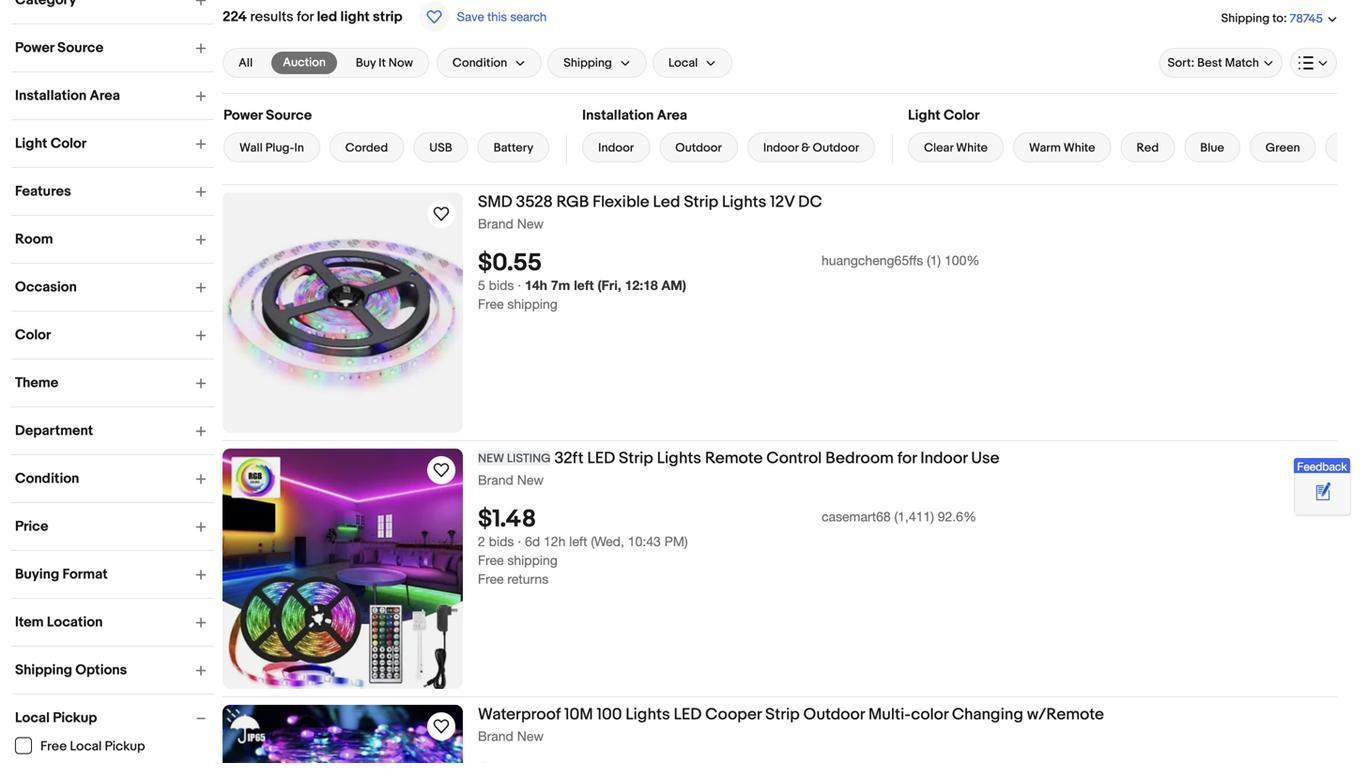 Task type: vqa. For each thing, say whether or not it's contained in the screenshot.
Theme 'dropdown button'
yes



Task type: locate. For each thing, give the bounding box(es) containing it.
1 vertical spatial brand
[[478, 473, 514, 488]]

save this search button
[[414, 1, 553, 33]]

1 horizontal spatial indoor
[[764, 141, 799, 155]]

1 vertical spatial pickup
[[105, 739, 145, 755]]

224 results for led light strip
[[223, 8, 403, 25]]

color up features
[[51, 135, 87, 152]]

0 vertical spatial local
[[669, 56, 698, 70]]

light color up features
[[15, 135, 87, 152]]

waterproof 10m 100 lights led cooper strip outdoor multi-color changing w/remote heading
[[478, 706, 1105, 725]]

bids for 5
[[489, 278, 514, 293]]

1 vertical spatial power source
[[224, 107, 312, 124]]

outdoor
[[676, 141, 722, 155], [813, 141, 860, 155], [804, 706, 865, 725]]

· for 14h
[[518, 278, 522, 293]]

casemart68 (1,411) 92.6% 2 bids · 6d 12h left (wed, 10:43 pm) free shipping free returns
[[478, 509, 977, 587]]

condition down department
[[15, 471, 79, 488]]

1 vertical spatial strip
[[619, 449, 654, 469]]

0 vertical spatial strip
[[684, 193, 719, 212]]

1 horizontal spatial local
[[70, 739, 102, 755]]

0 vertical spatial ·
[[518, 278, 522, 293]]

bids for 2
[[489, 534, 514, 550]]

strip right the led
[[684, 193, 719, 212]]

2 brand from the top
[[478, 473, 514, 488]]

0 horizontal spatial installation
[[15, 87, 87, 104]]

features
[[15, 183, 71, 200]]

indoor inside indoor & outdoor link
[[764, 141, 799, 155]]

light up 'clear'
[[909, 107, 941, 124]]

power
[[15, 39, 54, 56], [224, 107, 263, 124]]

shipping down 6d
[[508, 553, 558, 569]]

indoor left the 'use'
[[921, 449, 968, 469]]

1 vertical spatial condition button
[[15, 471, 214, 488]]

brand
[[478, 216, 514, 232], [478, 473, 514, 488], [478, 729, 514, 745]]

light up features
[[15, 135, 47, 152]]

power up wall
[[224, 107, 263, 124]]

shipping inside dropdown button
[[564, 56, 612, 70]]

shipping options button
[[15, 662, 214, 679]]

0 vertical spatial condition
[[453, 56, 508, 70]]

2 horizontal spatial local
[[669, 56, 698, 70]]

brand down listing
[[478, 473, 514, 488]]

installation area
[[15, 87, 120, 104], [583, 107, 688, 124]]

free inside huangcheng65ffs (1) 100% 5 bids · 14h 7m left (fri, 12:18 am) free shipping
[[478, 297, 504, 312]]

indoor left &
[[764, 141, 799, 155]]

lights left the 12v
[[722, 193, 767, 212]]

0 vertical spatial power source
[[15, 39, 104, 56]]

0 vertical spatial bids
[[489, 278, 514, 293]]

1 brand from the top
[[478, 216, 514, 232]]

shipping inside 'shipping to : 78745'
[[1222, 11, 1270, 26]]

2 horizontal spatial indoor
[[921, 449, 968, 469]]

1 vertical spatial lights
[[657, 449, 702, 469]]

watch smd 3528 rgb flexible led strip lights 12v dc image
[[430, 203, 453, 225]]

new inside smd 3528 rgb flexible led strip lights 12v dc brand new
[[517, 216, 544, 232]]

led left cooper
[[674, 706, 702, 725]]

0 vertical spatial area
[[90, 87, 120, 104]]

bids inside casemart68 (1,411) 92.6% 2 bids · 6d 12h left (wed, 10:43 pm) free shipping free returns
[[489, 534, 514, 550]]

100%
[[945, 253, 980, 268]]

installation area button
[[15, 87, 214, 104]]

waterproof 10m 100 lights led cooper strip outdoor multi-color changing w/remote link
[[478, 706, 1338, 729]]

0 horizontal spatial installation area
[[15, 87, 120, 104]]

1 vertical spatial source
[[266, 107, 312, 124]]

local inside dropdown button
[[669, 56, 698, 70]]

free down '2'
[[478, 553, 504, 569]]

to
[[1273, 11, 1284, 26]]

left right '7m'
[[574, 278, 594, 293]]

100
[[597, 706, 622, 725]]

new down the waterproof in the left bottom of the page
[[517, 729, 544, 745]]

shipping up local pickup
[[15, 662, 72, 679]]

1 vertical spatial shipping
[[508, 553, 558, 569]]

area up light color dropdown button
[[90, 87, 120, 104]]

0 vertical spatial led
[[588, 449, 616, 469]]

· for 6d
[[518, 534, 522, 550]]

0 horizontal spatial light
[[15, 135, 47, 152]]

area
[[90, 87, 120, 104], [657, 107, 688, 124]]

1 white from the left
[[957, 141, 988, 155]]

· left 6d
[[518, 534, 522, 550]]

2 vertical spatial strip
[[766, 706, 800, 725]]

shipping down 14h
[[508, 297, 558, 312]]

condition
[[453, 56, 508, 70], [15, 471, 79, 488]]

6d
[[525, 534, 540, 550]]

2 bids from the top
[[489, 534, 514, 550]]

color up clear white link
[[944, 107, 980, 124]]

white right 'clear'
[[957, 141, 988, 155]]

installation area up indoor link
[[583, 107, 688, 124]]

0 horizontal spatial source
[[57, 39, 104, 56]]

source
[[57, 39, 104, 56], [266, 107, 312, 124]]

1 horizontal spatial white
[[1064, 141, 1096, 155]]

shipping left to
[[1222, 11, 1270, 26]]

3528
[[516, 193, 553, 212]]

usb link
[[414, 132, 468, 163]]

0 vertical spatial light color
[[909, 107, 980, 124]]

0 vertical spatial brand
[[478, 216, 514, 232]]

free
[[478, 297, 504, 312], [478, 553, 504, 569], [478, 572, 504, 587], [40, 739, 67, 755]]

0 horizontal spatial condition button
[[15, 471, 214, 488]]

waterproof
[[478, 706, 561, 725]]

source up plug-
[[266, 107, 312, 124]]

2 · from the top
[[518, 534, 522, 550]]

0 vertical spatial light
[[909, 107, 941, 124]]

installation area up light color dropdown button
[[15, 87, 120, 104]]

0 horizontal spatial indoor
[[599, 141, 634, 155]]

cooper
[[706, 706, 762, 725]]

save
[[457, 9, 484, 24]]

local for local
[[669, 56, 698, 70]]

green link
[[1250, 132, 1317, 163]]

white
[[957, 141, 988, 155], [1064, 141, 1096, 155]]

condition button up price dropdown button
[[15, 471, 214, 488]]

0 horizontal spatial shipping
[[15, 662, 72, 679]]

indoor inside indoor link
[[599, 141, 634, 155]]

strip inside smd 3528 rgb flexible led strip lights 12v dc brand new
[[684, 193, 719, 212]]

indoor link
[[583, 132, 650, 163]]

shipping inside casemart68 (1,411) 92.6% 2 bids · 6d 12h left (wed, 10:43 pm) free shipping free returns
[[508, 553, 558, 569]]

new left listing
[[478, 452, 504, 466]]

led right 32ft
[[588, 449, 616, 469]]

0 horizontal spatial white
[[957, 141, 988, 155]]

0 vertical spatial condition button
[[437, 48, 542, 78]]

pm)
[[665, 534, 688, 550]]

lights
[[722, 193, 767, 212], [657, 449, 702, 469], [626, 706, 670, 725]]

local up "outdoor" link
[[669, 56, 698, 70]]

pickup up free local pickup link
[[53, 710, 97, 727]]

color
[[911, 706, 949, 725]]

item
[[15, 614, 44, 631]]

indoor
[[599, 141, 634, 155], [764, 141, 799, 155], [921, 449, 968, 469]]

brand for waterproof
[[478, 729, 514, 745]]

1 horizontal spatial power source
[[224, 107, 312, 124]]

2 vertical spatial local
[[70, 739, 102, 755]]

left for 7m
[[574, 278, 594, 293]]

this
[[488, 9, 507, 24]]

1 vertical spatial shipping
[[564, 56, 612, 70]]

white right warm
[[1064, 141, 1096, 155]]

strip right 32ft
[[619, 449, 654, 469]]

0 vertical spatial installation area
[[15, 87, 120, 104]]

1 vertical spatial light color
[[15, 135, 87, 152]]

watch 32ft led strip lights remote control bedroom for indoor use image
[[430, 459, 453, 482]]

(wed,
[[591, 534, 625, 550]]

dc
[[799, 193, 823, 212]]

left inside huangcheng65ffs (1) 100% 5 bids · 14h 7m left (fri, 12:18 am) free shipping
[[574, 278, 594, 293]]

1 horizontal spatial for
[[898, 449, 917, 469]]

:
[[1284, 11, 1288, 26]]

1 horizontal spatial installation area
[[583, 107, 688, 124]]

1 vertical spatial led
[[674, 706, 702, 725]]

shipping for shipping options
[[15, 662, 72, 679]]

rgb
[[557, 193, 589, 212]]

light
[[909, 107, 941, 124], [15, 135, 47, 152]]

local up free local pickup link
[[15, 710, 50, 727]]

brand inside smd 3528 rgb flexible led strip lights 12v dc brand new
[[478, 216, 514, 232]]

source up installation area dropdown button
[[57, 39, 104, 56]]

bids right '2'
[[489, 534, 514, 550]]

2 vertical spatial color
[[15, 327, 51, 344]]

local for local pickup
[[15, 710, 50, 727]]

32ft led strip lights remote control bedroom for indoor use image
[[223, 449, 463, 690]]

1 shipping from the top
[[508, 297, 558, 312]]

clear white link
[[909, 132, 1004, 163]]

0 vertical spatial shipping
[[508, 297, 558, 312]]

pickup
[[53, 710, 97, 727], [105, 739, 145, 755]]

white for clear white
[[957, 141, 988, 155]]

red
[[1137, 141, 1160, 155]]

$0.55
[[478, 249, 542, 278]]

options
[[75, 662, 127, 679]]

1 vertical spatial area
[[657, 107, 688, 124]]

0 vertical spatial source
[[57, 39, 104, 56]]

1 vertical spatial power
[[224, 107, 263, 124]]

shipping for shipping to : 78745
[[1222, 11, 1270, 26]]

search
[[511, 9, 547, 24]]

for right 'bedroom'
[[898, 449, 917, 469]]

· inside casemart68 (1,411) 92.6% 2 bids · 6d 12h left (wed, 10:43 pm) free shipping free returns
[[518, 534, 522, 550]]

lights left remote
[[657, 449, 702, 469]]

changing
[[952, 706, 1024, 725]]

outdoor inside waterproof 10m 100 lights led cooper strip outdoor multi-color changing w/remote brand new
[[804, 706, 865, 725]]

item location
[[15, 614, 103, 631]]

0 horizontal spatial strip
[[619, 449, 654, 469]]

1 vertical spatial bids
[[489, 534, 514, 550]]

0 horizontal spatial condition
[[15, 471, 79, 488]]

brand down smd
[[478, 216, 514, 232]]

light color up 'clear'
[[909, 107, 980, 124]]

0 vertical spatial lights
[[722, 193, 767, 212]]

0 horizontal spatial power
[[15, 39, 54, 56]]

2 horizontal spatial shipping
[[1222, 11, 1270, 26]]

5
[[478, 278, 486, 293]]

brand inside waterproof 10m 100 lights led cooper strip outdoor multi-color changing w/remote brand new
[[478, 729, 514, 745]]

1 vertical spatial installation
[[583, 107, 654, 124]]

· left 14h
[[518, 278, 522, 293]]

2 horizontal spatial strip
[[766, 706, 800, 725]]

7m
[[551, 278, 571, 293]]

power source up installation area dropdown button
[[15, 39, 104, 56]]

lights right 100
[[626, 706, 670, 725]]

condition button down save this search button
[[437, 48, 542, 78]]

0 horizontal spatial area
[[90, 87, 120, 104]]

· inside huangcheng65ffs (1) 100% 5 bids · 14h 7m left (fri, 12:18 am) free shipping
[[518, 278, 522, 293]]

2 shipping from the top
[[508, 553, 558, 569]]

power up installation area dropdown button
[[15, 39, 54, 56]]

1 horizontal spatial strip
[[684, 193, 719, 212]]

1 horizontal spatial source
[[266, 107, 312, 124]]

0 horizontal spatial for
[[297, 8, 314, 25]]

outdoor right &
[[813, 141, 860, 155]]

for left led
[[297, 8, 314, 25]]

indoor inside new listing 32ft led strip lights remote control bedroom for indoor use brand new
[[921, 449, 968, 469]]

224
[[223, 8, 247, 25]]

shipping
[[508, 297, 558, 312], [508, 553, 558, 569]]

14h
[[525, 278, 548, 293]]

1 bids from the top
[[489, 278, 514, 293]]

sort: best match button
[[1160, 48, 1283, 78]]

new down 3528
[[517, 216, 544, 232]]

installation up indoor link
[[583, 107, 654, 124]]

indoor up the flexible
[[599, 141, 634, 155]]

brand inside new listing 32ft led strip lights remote control bedroom for indoor use brand new
[[478, 473, 514, 488]]

condition down save this search button
[[453, 56, 508, 70]]

installation up light color dropdown button
[[15, 87, 87, 104]]

0 vertical spatial left
[[574, 278, 594, 293]]

bids inside huangcheng65ffs (1) 100% 5 bids · 14h 7m left (fri, 12:18 am) free shipping
[[489, 278, 514, 293]]

0 horizontal spatial local
[[15, 710, 50, 727]]

1 vertical spatial for
[[898, 449, 917, 469]]

&
[[802, 141, 811, 155]]

battery
[[494, 141, 534, 155]]

brand down the waterproof in the left bottom of the page
[[478, 729, 514, 745]]

clear
[[925, 141, 954, 155]]

outdoor left 'multi-'
[[804, 706, 865, 725]]

0 vertical spatial for
[[297, 8, 314, 25]]

free down 5 at left
[[478, 297, 504, 312]]

1 · from the top
[[518, 278, 522, 293]]

strip right cooper
[[766, 706, 800, 725]]

2 white from the left
[[1064, 141, 1096, 155]]

0 vertical spatial power
[[15, 39, 54, 56]]

left
[[574, 278, 594, 293], [570, 534, 588, 550]]

1 horizontal spatial shipping
[[564, 56, 612, 70]]

2 vertical spatial brand
[[478, 729, 514, 745]]

now
[[389, 56, 413, 70]]

0 horizontal spatial pickup
[[53, 710, 97, 727]]

area up "outdoor" link
[[657, 107, 688, 124]]

color button
[[15, 327, 214, 344]]

strip inside new listing 32ft led strip lights remote control bedroom for indoor use brand new
[[619, 449, 654, 469]]

left right 12h
[[570, 534, 588, 550]]

0 horizontal spatial led
[[588, 449, 616, 469]]

waterproof 10m 100 lights led cooper strip outdoor multi-color changing w/remote brand new
[[478, 706, 1105, 745]]

0 horizontal spatial power source
[[15, 39, 104, 56]]

bids
[[489, 278, 514, 293], [489, 534, 514, 550]]

3 brand from the top
[[478, 729, 514, 745]]

left inside casemart68 (1,411) 92.6% 2 bids · 6d 12h left (wed, 10:43 pm) free shipping free returns
[[570, 534, 588, 550]]

strip
[[684, 193, 719, 212], [619, 449, 654, 469], [766, 706, 800, 725]]

1 vertical spatial local
[[15, 710, 50, 727]]

bids right 5 at left
[[489, 278, 514, 293]]

shipping inside huangcheng65ffs (1) 100% 5 bids · 14h 7m left (fri, 12:18 am) free shipping
[[508, 297, 558, 312]]

power source up wall plug-in link
[[224, 107, 312, 124]]

1 vertical spatial ·
[[518, 534, 522, 550]]

1 horizontal spatial power
[[224, 107, 263, 124]]

1 vertical spatial installation area
[[583, 107, 688, 124]]

shipping up indoor link
[[564, 56, 612, 70]]

2 vertical spatial shipping
[[15, 662, 72, 679]]

local down local pickup dropdown button on the bottom left of the page
[[70, 739, 102, 755]]

wall plug-in link
[[224, 132, 320, 163]]

1 vertical spatial left
[[570, 534, 588, 550]]

1 horizontal spatial led
[[674, 706, 702, 725]]

pickup down local pickup dropdown button on the bottom left of the page
[[105, 739, 145, 755]]

0 vertical spatial shipping
[[1222, 11, 1270, 26]]

1 horizontal spatial light
[[909, 107, 941, 124]]

all
[[239, 56, 253, 70]]

2 vertical spatial lights
[[626, 706, 670, 725]]

color up theme
[[15, 327, 51, 344]]



Task type: describe. For each thing, give the bounding box(es) containing it.
item location button
[[15, 614, 214, 631]]

use
[[972, 449, 1000, 469]]

price
[[15, 519, 48, 536]]

shipping to : 78745
[[1222, 11, 1324, 26]]

(1,411)
[[895, 509, 935, 525]]

plug-
[[266, 141, 294, 155]]

department
[[15, 423, 93, 440]]

w/remote
[[1028, 706, 1105, 725]]

huangcheng65ffs
[[822, 253, 924, 268]]

indoor for indoor
[[599, 141, 634, 155]]

buy it now
[[356, 56, 413, 70]]

in
[[294, 141, 304, 155]]

flexible
[[593, 193, 650, 212]]

wall
[[240, 141, 263, 155]]

78745
[[1290, 12, 1324, 26]]

it
[[379, 56, 386, 70]]

room
[[15, 231, 53, 248]]

0 vertical spatial installation
[[15, 87, 87, 104]]

1 horizontal spatial condition button
[[437, 48, 542, 78]]

smd
[[478, 193, 513, 212]]

control
[[767, 449, 822, 469]]

green
[[1266, 141, 1301, 155]]

buying format button
[[15, 567, 214, 583]]

local button
[[653, 48, 733, 78]]

0 horizontal spatial light color
[[15, 135, 87, 152]]

remote
[[705, 449, 763, 469]]

$1.48
[[478, 506, 536, 535]]

auction
[[283, 55, 326, 70]]

listing
[[507, 452, 551, 466]]

features button
[[15, 183, 214, 200]]

lights inside smd 3528 rgb flexible led strip lights 12v dc brand new
[[722, 193, 767, 212]]

shipping options
[[15, 662, 127, 679]]

shipping for 14h
[[508, 297, 558, 312]]

1 horizontal spatial pickup
[[105, 739, 145, 755]]

power source button
[[15, 39, 214, 56]]

12:18
[[625, 278, 658, 293]]

lights inside waterproof 10m 100 lights led cooper strip outdoor multi-color changing w/remote brand new
[[626, 706, 670, 725]]

32ft
[[555, 449, 584, 469]]

Auction selected text field
[[283, 54, 326, 71]]

occasion
[[15, 279, 77, 296]]

location
[[47, 614, 103, 631]]

sort:
[[1168, 56, 1195, 70]]

0 vertical spatial color
[[944, 107, 980, 124]]

brand for new
[[478, 473, 514, 488]]

free local pickup link
[[15, 738, 146, 755]]

shipping for 6d
[[508, 553, 558, 569]]

white for warm white
[[1064, 141, 1096, 155]]

corded
[[346, 141, 388, 155]]

strip
[[373, 8, 403, 25]]

multi-
[[869, 706, 911, 725]]

watch waterproof 10m 100 lights led cooper strip outdoor multi-color changing w/remote image
[[430, 716, 453, 738]]

left for 12h
[[570, 534, 588, 550]]

blue link
[[1185, 132, 1241, 163]]

12v
[[770, 193, 795, 212]]

free down local pickup
[[40, 739, 67, 755]]

free left returns
[[478, 572, 504, 587]]

2
[[478, 534, 486, 550]]

red link
[[1121, 132, 1176, 163]]

10:43
[[628, 534, 661, 550]]

led
[[317, 8, 337, 25]]

blue
[[1201, 141, 1225, 155]]

1 horizontal spatial light color
[[909, 107, 980, 124]]

new down listing
[[517, 473, 544, 488]]

corded link
[[330, 132, 404, 163]]

auction link
[[272, 52, 337, 74]]

led
[[653, 193, 681, 212]]

waterproof 10m 100 lights led cooper strip outdoor multi-color changing w/remote image
[[223, 706, 463, 764]]

all link
[[227, 52, 264, 74]]

led inside new listing 32ft led strip lights remote control bedroom for indoor use brand new
[[588, 449, 616, 469]]

strip inside waterproof 10m 100 lights led cooper strip outdoor multi-color changing w/remote brand new
[[766, 706, 800, 725]]

shipping for shipping
[[564, 56, 612, 70]]

warm
[[1030, 141, 1062, 155]]

room button
[[15, 231, 214, 248]]

12h
[[544, 534, 566, 550]]

1 vertical spatial condition
[[15, 471, 79, 488]]

10m
[[565, 706, 593, 725]]

buying format
[[15, 567, 108, 583]]

lights inside new listing 32ft led strip lights remote control bedroom for indoor use brand new
[[657, 449, 702, 469]]

1 horizontal spatial installation
[[583, 107, 654, 124]]

(1)
[[927, 253, 941, 268]]

battery link
[[478, 132, 550, 163]]

new inside waterproof 10m 100 lights led cooper strip outdoor multi-color changing w/remote brand new
[[517, 729, 544, 745]]

smd 3528 rgb flexible led strip lights 12v dc heading
[[478, 193, 823, 212]]

shipping button
[[548, 48, 647, 78]]

occasion button
[[15, 279, 214, 296]]

smd 3528 rgb flexible led strip lights 12v dc link
[[478, 193, 1338, 216]]

listing options selector. list view selected. image
[[1299, 55, 1329, 70]]

casemart68
[[822, 509, 891, 525]]

buy it now link
[[345, 52, 425, 74]]

1 horizontal spatial area
[[657, 107, 688, 124]]

save this search
[[457, 9, 547, 24]]

match
[[1226, 56, 1260, 70]]

indoor & outdoor
[[764, 141, 860, 155]]

usb
[[430, 141, 453, 155]]

theme
[[15, 375, 58, 392]]

smd 3528 rgb flexible led strip lights 12v dc image
[[223, 193, 463, 433]]

for inside new listing 32ft led strip lights remote control bedroom for indoor use brand new
[[898, 449, 917, 469]]

light
[[341, 8, 370, 25]]

huangcheng65ffs (1) 100% 5 bids · 14h 7m left (fri, 12:18 am) free shipping
[[478, 253, 980, 312]]

indoor for indoor & outdoor
[[764, 141, 799, 155]]

warm white link
[[1014, 132, 1112, 163]]

department button
[[15, 423, 214, 440]]

outdoor up the led
[[676, 141, 722, 155]]

1 vertical spatial light
[[15, 135, 47, 152]]

clear white
[[925, 141, 988, 155]]

1 horizontal spatial condition
[[453, 56, 508, 70]]

local pickup
[[15, 710, 97, 727]]

32ft led strip lights remote control bedroom for indoor use heading
[[478, 449, 1000, 469]]

led inside waterproof 10m 100 lights led cooper strip outdoor multi-color changing w/remote brand new
[[674, 706, 702, 725]]

sort: best match
[[1168, 56, 1260, 70]]

1 vertical spatial color
[[51, 135, 87, 152]]

bedroom
[[826, 449, 894, 469]]

results
[[250, 8, 294, 25]]

0 vertical spatial pickup
[[53, 710, 97, 727]]

outdoor inside indoor & outdoor link
[[813, 141, 860, 155]]

outdoor link
[[660, 132, 738, 163]]



